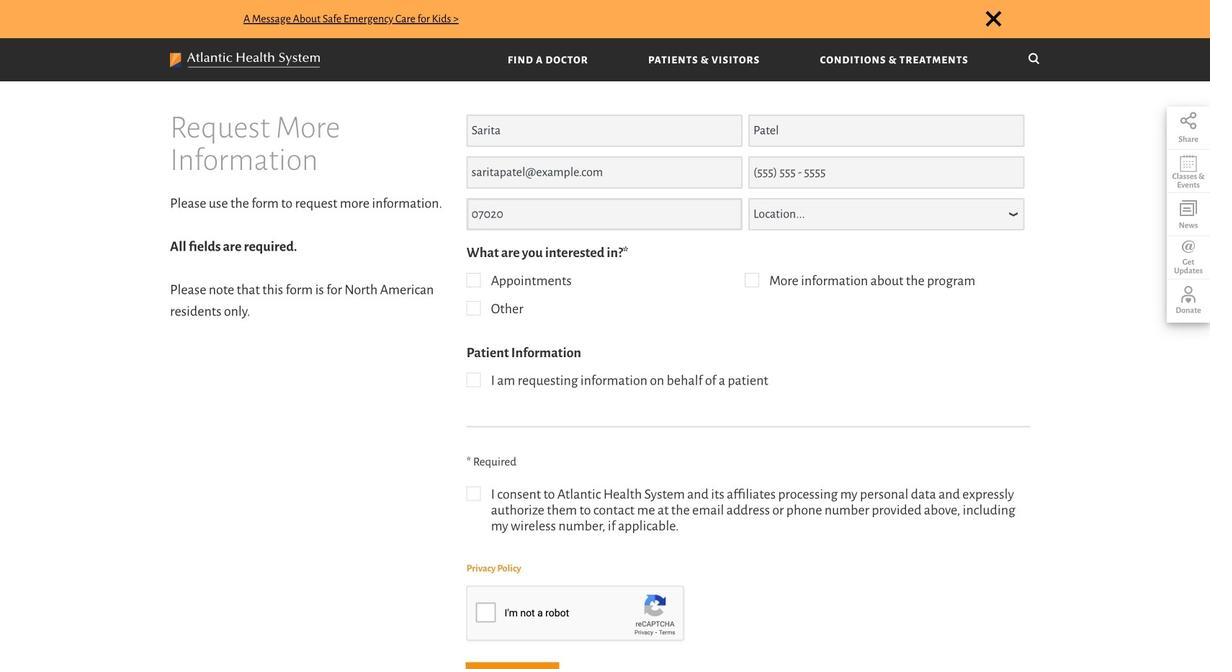 Task type: describe. For each thing, give the bounding box(es) containing it.
Last Name* text field
[[749, 115, 1025, 147]]

Phone Number* text field
[[749, 156, 1025, 189]]

Email* email field
[[467, 156, 743, 189]]



Task type: locate. For each thing, give the bounding box(es) containing it.
First Name* text field
[[467, 115, 743, 147]]

Zip Code* text field
[[467, 198, 743, 231]]



